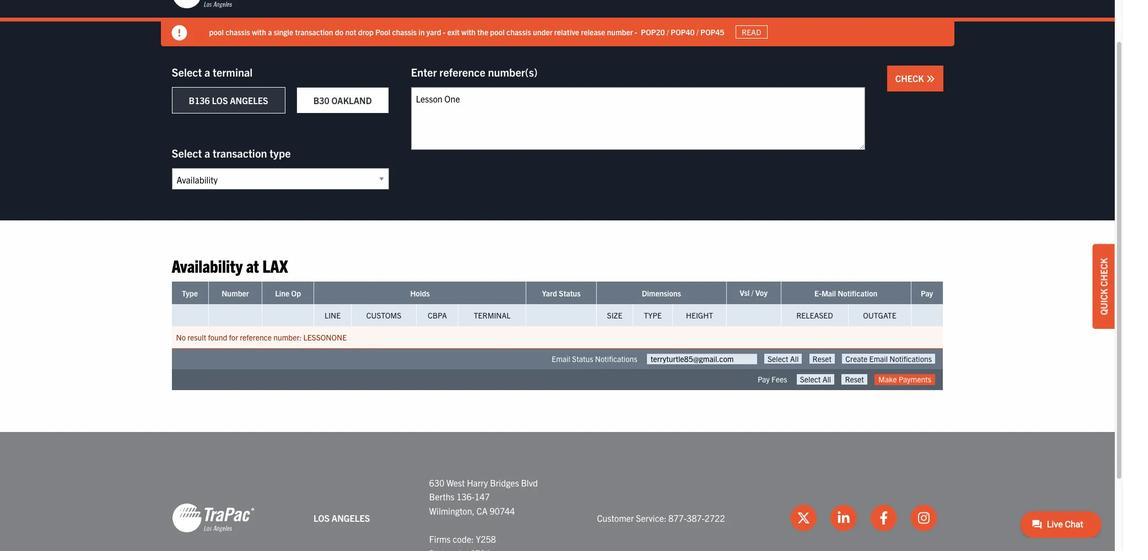Task type: locate. For each thing, give the bounding box(es) containing it.
yard status
[[542, 288, 581, 298]]

2 pool from the left
[[490, 27, 505, 37]]

0 vertical spatial reference
[[439, 65, 485, 79]]

type down the availability
[[182, 288, 198, 298]]

a down b136 at top
[[204, 146, 210, 160]]

136-
[[457, 491, 475, 502]]

1 vertical spatial solid image
[[926, 74, 935, 83]]

0 horizontal spatial -
[[443, 27, 446, 37]]

2 - from the left
[[635, 27, 637, 37]]

pool up select a terminal
[[209, 27, 224, 37]]

1 vertical spatial los
[[314, 512, 330, 523]]

-
[[443, 27, 446, 37], [635, 27, 637, 37]]

1 horizontal spatial with
[[461, 27, 476, 37]]

0 horizontal spatial with
[[252, 27, 266, 37]]

chassis left the under
[[507, 27, 531, 37]]

firms code:  y258
[[429, 533, 496, 545]]

pool
[[209, 27, 224, 37], [490, 27, 505, 37]]

0 vertical spatial los angeles image
[[172, 0, 254, 9]]

transaction
[[295, 27, 333, 37], [213, 146, 267, 160]]

enter
[[411, 65, 437, 79]]

pop40
[[671, 27, 695, 37]]

2 with from the left
[[461, 27, 476, 37]]

no result found for reference number: lessonone
[[176, 333, 347, 342]]

0 vertical spatial type
[[182, 288, 198, 298]]

1 vertical spatial pay
[[758, 375, 770, 384]]

pay for pay
[[921, 288, 933, 298]]

chassis left in
[[392, 27, 417, 37]]

pop45
[[701, 27, 725, 37]]

0 vertical spatial select
[[172, 65, 202, 79]]

availability
[[172, 255, 243, 276]]

0 horizontal spatial pool
[[209, 27, 224, 37]]

read link
[[736, 25, 768, 39]]

line for line op
[[275, 288, 290, 298]]

1 horizontal spatial line
[[325, 311, 341, 320]]

solid image
[[172, 25, 187, 41], [926, 74, 935, 83]]

banner containing pool chassis with a single transaction  do not drop pool chassis in yard -  exit with the pool chassis under relative release number -  pop20 / pop40 / pop45
[[0, 0, 1123, 46]]

check inside 'button'
[[896, 73, 926, 84]]

yard
[[427, 27, 441, 37]]

line for line
[[325, 311, 341, 320]]

2 los angeles image from the top
[[172, 503, 254, 534]]

1 vertical spatial a
[[204, 65, 210, 79]]

3 chassis from the left
[[507, 27, 531, 37]]

type down dimensions
[[644, 311, 662, 320]]

status
[[559, 288, 581, 298], [572, 354, 593, 364]]

pay for pay fees
[[758, 375, 770, 384]]

0 vertical spatial los
[[212, 95, 228, 106]]

/ left pop45
[[697, 27, 699, 37]]

height
[[686, 311, 713, 320]]

0 horizontal spatial transaction
[[213, 146, 267, 160]]

reference right enter
[[439, 65, 485, 79]]

angeles
[[230, 95, 268, 106], [332, 512, 370, 523]]

0 horizontal spatial pay
[[758, 375, 770, 384]]

with left single
[[252, 27, 266, 37]]

released
[[797, 311, 833, 320]]

0 horizontal spatial check
[[896, 73, 926, 84]]

0 vertical spatial transaction
[[295, 27, 333, 37]]

chassis
[[226, 27, 250, 37], [392, 27, 417, 37], [507, 27, 531, 37]]

angeles inside footer
[[332, 512, 370, 523]]

1 horizontal spatial chassis
[[392, 27, 417, 37]]

select up b136 at top
[[172, 65, 202, 79]]

berths
[[429, 491, 455, 502]]

pool right the
[[490, 27, 505, 37]]

pay fees
[[758, 375, 787, 384]]

1 horizontal spatial transaction
[[295, 27, 333, 37]]

1 vertical spatial status
[[572, 354, 593, 364]]

0 horizontal spatial chassis
[[226, 27, 250, 37]]

code:
[[453, 533, 474, 545]]

1 vertical spatial reference
[[240, 333, 272, 342]]

chassis up terminal
[[226, 27, 250, 37]]

quick
[[1098, 289, 1109, 315]]

a left single
[[268, 27, 272, 37]]

1 horizontal spatial los
[[314, 512, 330, 523]]

b136 los angeles
[[189, 95, 268, 106]]

with left the
[[461, 27, 476, 37]]

1 horizontal spatial angeles
[[332, 512, 370, 523]]

2 vertical spatial a
[[204, 146, 210, 160]]

number(s)
[[488, 65, 538, 79]]

0 vertical spatial pay
[[921, 288, 933, 298]]

no
[[176, 333, 186, 342]]

line left op
[[275, 288, 290, 298]]

387-
[[687, 512, 705, 523]]

los
[[212, 95, 228, 106], [314, 512, 330, 523]]

2 horizontal spatial /
[[752, 288, 754, 298]]

0 horizontal spatial reference
[[240, 333, 272, 342]]

read
[[742, 27, 761, 37]]

/ left pop40
[[667, 27, 669, 37]]

1 horizontal spatial -
[[635, 27, 637, 37]]

status for email
[[572, 354, 593, 364]]

1 horizontal spatial check
[[1098, 258, 1109, 287]]

outgate
[[863, 311, 897, 320]]

terminal
[[213, 65, 253, 79]]

0 vertical spatial check
[[896, 73, 926, 84]]

1 horizontal spatial pay
[[921, 288, 933, 298]]

ca
[[477, 505, 488, 516]]

/
[[667, 27, 669, 37], [697, 27, 699, 37], [752, 288, 754, 298]]

transaction left 'do' at the top of the page
[[295, 27, 333, 37]]

1 horizontal spatial solid image
[[926, 74, 935, 83]]

Your Email email field
[[647, 354, 757, 365]]

status right the email
[[572, 354, 593, 364]]

0 horizontal spatial angeles
[[230, 95, 268, 106]]

0 vertical spatial a
[[268, 27, 272, 37]]

los inside footer
[[314, 512, 330, 523]]

2 horizontal spatial chassis
[[507, 27, 531, 37]]

0 vertical spatial line
[[275, 288, 290, 298]]

/ right the vsl
[[752, 288, 754, 298]]

90744
[[490, 505, 515, 516]]

1 horizontal spatial pool
[[490, 27, 505, 37]]

line
[[275, 288, 290, 298], [325, 311, 341, 320]]

b136
[[189, 95, 210, 106]]

1 vertical spatial line
[[325, 311, 341, 320]]

- right number
[[635, 27, 637, 37]]

exit
[[447, 27, 460, 37]]

check
[[896, 73, 926, 84], [1098, 258, 1109, 287]]

status right yard in the left bottom of the page
[[559, 288, 581, 298]]

type
[[182, 288, 198, 298], [644, 311, 662, 320]]

reference
[[439, 65, 485, 79], [240, 333, 272, 342]]

0 vertical spatial solid image
[[172, 25, 187, 41]]

a left terminal
[[204, 65, 210, 79]]

banner
[[0, 0, 1123, 46]]

found
[[208, 333, 227, 342]]

1 vertical spatial type
[[644, 311, 662, 320]]

select
[[172, 65, 202, 79], [172, 146, 202, 160]]

2 select from the top
[[172, 146, 202, 160]]

footer containing 630 west harry bridges blvd
[[0, 432, 1115, 551]]

1 vertical spatial angeles
[[332, 512, 370, 523]]

1 vertical spatial transaction
[[213, 146, 267, 160]]

harry
[[467, 477, 488, 488]]

select down b136 at top
[[172, 146, 202, 160]]

dimensions
[[642, 288, 681, 298]]

0 horizontal spatial los
[[212, 95, 228, 106]]

- left exit
[[443, 27, 446, 37]]

quick check link
[[1093, 244, 1115, 329]]

under
[[533, 27, 553, 37]]

enter reference number(s)
[[411, 65, 538, 79]]

0 vertical spatial status
[[559, 288, 581, 298]]

in
[[419, 27, 425, 37]]

not
[[345, 27, 356, 37]]

None button
[[764, 354, 802, 364], [809, 354, 835, 364], [842, 354, 935, 364], [797, 375, 835, 384], [842, 375, 867, 384], [764, 354, 802, 364], [809, 354, 835, 364], [842, 354, 935, 364], [797, 375, 835, 384], [842, 375, 867, 384]]

pay
[[921, 288, 933, 298], [758, 375, 770, 384]]

0 horizontal spatial line
[[275, 288, 290, 298]]

1 select from the top
[[172, 65, 202, 79]]

1 - from the left
[[443, 27, 446, 37]]

type
[[270, 146, 291, 160]]

check button
[[887, 66, 943, 91]]

los angeles image
[[172, 0, 254, 9], [172, 503, 254, 534]]

1 vertical spatial select
[[172, 146, 202, 160]]

west
[[446, 477, 465, 488]]

line up lessonone
[[325, 311, 341, 320]]

1 vertical spatial los angeles image
[[172, 503, 254, 534]]

transaction left type
[[213, 146, 267, 160]]

reference right for
[[240, 333, 272, 342]]

footer
[[0, 432, 1115, 551]]



Task type: describe. For each thing, give the bounding box(es) containing it.
select a transaction type
[[172, 146, 291, 160]]

select a terminal
[[172, 65, 253, 79]]

oakland
[[331, 95, 372, 106]]

number
[[607, 27, 633, 37]]

Enter reference number(s) text field
[[411, 87, 865, 150]]

customs
[[366, 311, 401, 320]]

vsl
[[740, 288, 750, 298]]

holds
[[410, 288, 430, 298]]

0 horizontal spatial /
[[667, 27, 669, 37]]

lessonone
[[303, 333, 347, 342]]

630 west harry bridges blvd berths 136-147 wilmington, ca 90744
[[429, 477, 538, 516]]

email status notifications
[[552, 354, 637, 364]]

single
[[274, 27, 293, 37]]

line op
[[275, 288, 301, 298]]

number
[[222, 288, 249, 298]]

cbpa
[[428, 311, 447, 320]]

op
[[291, 288, 301, 298]]

los angeles image inside footer
[[172, 503, 254, 534]]

0 horizontal spatial type
[[182, 288, 198, 298]]

1 los angeles image from the top
[[172, 0, 254, 9]]

make payments link
[[875, 375, 935, 385]]

1 chassis from the left
[[226, 27, 250, 37]]

877-
[[669, 512, 687, 523]]

quick check
[[1098, 258, 1109, 315]]

make
[[879, 375, 897, 384]]

1 vertical spatial check
[[1098, 258, 1109, 287]]

mail
[[822, 288, 836, 298]]

b30
[[313, 95, 329, 106]]

1 pool from the left
[[209, 27, 224, 37]]

a for terminal
[[204, 65, 210, 79]]

status for yard
[[559, 288, 581, 298]]

solid image inside check 'button'
[[926, 74, 935, 83]]

e-mail notification
[[815, 288, 878, 298]]

select for select a transaction type
[[172, 146, 202, 160]]

payments
[[899, 375, 931, 384]]

a for transaction
[[204, 146, 210, 160]]

for
[[229, 333, 238, 342]]

lax
[[262, 255, 288, 276]]

2 chassis from the left
[[392, 27, 417, 37]]

pool
[[375, 27, 390, 37]]

y258
[[476, 533, 496, 545]]

los angeles
[[314, 512, 370, 523]]

relative
[[554, 27, 579, 37]]

1 with from the left
[[252, 27, 266, 37]]

blvd
[[521, 477, 538, 488]]

select for select a terminal
[[172, 65, 202, 79]]

wilmington,
[[429, 505, 475, 516]]

1 horizontal spatial reference
[[439, 65, 485, 79]]

at
[[246, 255, 259, 276]]

bridges
[[490, 477, 519, 488]]

drop
[[358, 27, 374, 37]]

number:
[[274, 333, 302, 342]]

e-
[[815, 288, 822, 298]]

do
[[335, 27, 343, 37]]

availability at lax
[[172, 255, 288, 276]]

terminal
[[474, 311, 511, 320]]

email
[[552, 354, 570, 364]]

1 horizontal spatial type
[[644, 311, 662, 320]]

service:
[[636, 512, 667, 523]]

voy
[[756, 288, 768, 298]]

the
[[477, 27, 488, 37]]

size
[[607, 311, 623, 320]]

pop20
[[641, 27, 665, 37]]

vsl / voy
[[740, 288, 768, 298]]

147
[[475, 491, 490, 502]]

notification
[[838, 288, 878, 298]]

make payments
[[879, 375, 931, 384]]

0 horizontal spatial solid image
[[172, 25, 187, 41]]

customer
[[597, 512, 634, 523]]

pool chassis with a single transaction  do not drop pool chassis in yard -  exit with the pool chassis under relative release number -  pop20 / pop40 / pop45
[[209, 27, 725, 37]]

result
[[187, 333, 206, 342]]

0 vertical spatial angeles
[[230, 95, 268, 106]]

1 horizontal spatial /
[[697, 27, 699, 37]]

yard
[[542, 288, 557, 298]]

2722
[[705, 512, 725, 523]]

fees
[[772, 375, 787, 384]]

630
[[429, 477, 444, 488]]

b30 oakland
[[313, 95, 372, 106]]

release
[[581, 27, 605, 37]]

notifications
[[595, 354, 637, 364]]

firms
[[429, 533, 451, 545]]

customer service: 877-387-2722
[[597, 512, 725, 523]]



Task type: vqa. For each thing, say whether or not it's contained in the screenshot.
first 3.
no



